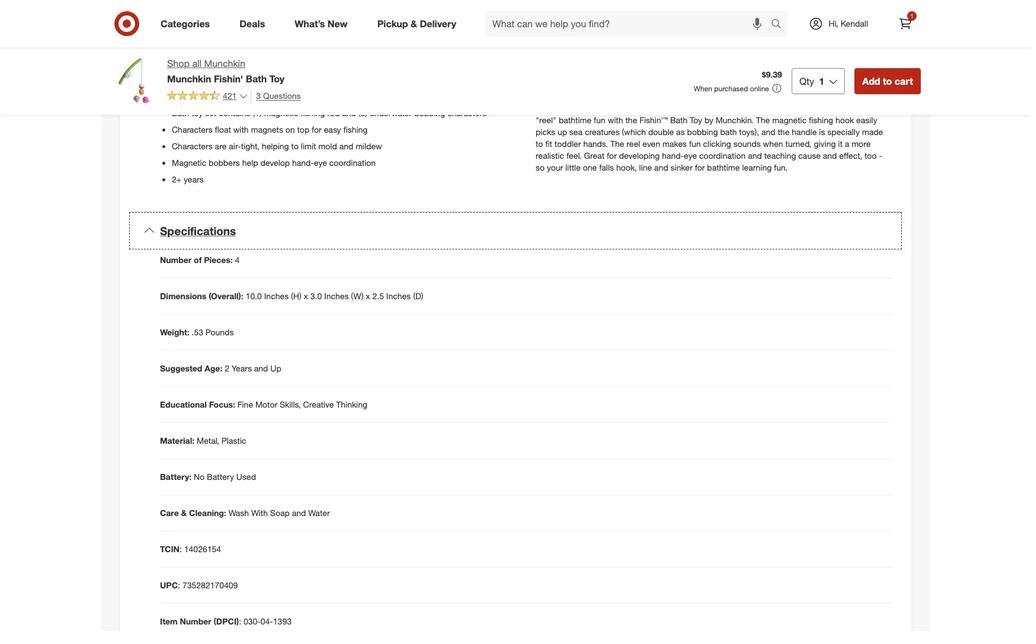 Task type: locate. For each thing, give the bounding box(es) containing it.
0 horizontal spatial the
[[610, 138, 624, 148]]

fishing down (3)
[[343, 124, 368, 134]]

toy
[[192, 108, 203, 118]]

bath inside pint-sized explorers love bath activities that keep them busy and engaged in the tub. introduce "reel" bathtime fun with the fishin'™ bath toy by munchkin. the magnetic fishing hook easily picks up sea creatures (which double as bobbing bath toys), and the handle is specially made to fit toddler hands. the reel even makes fun clicking sounds when turned, giving it a more realistic feel. great for developing hand-eye coordination and teaching cause and effect, too - so your little one falls hook, line and sinker for bathtime learning fun.
[[670, 115, 688, 125]]

0 horizontal spatial for
[[312, 124, 322, 134]]

munchkin up highlights
[[167, 73, 211, 85]]

0 vertical spatial the
[[756, 115, 770, 125]]

toys),
[[739, 127, 759, 137]]

to left limit
[[291, 141, 299, 151]]

munchkin
[[204, 57, 245, 69], [167, 73, 211, 85]]

0 vertical spatial characters
[[172, 124, 213, 134]]

cleaning:
[[189, 508, 226, 518]]

categories
[[161, 18, 210, 29]]

& for care
[[181, 508, 187, 518]]

: left 14026154
[[180, 544, 182, 554]]

1 horizontal spatial &
[[411, 18, 417, 29]]

bath
[[246, 73, 267, 85], [172, 108, 189, 118], [670, 115, 688, 125]]

x left 2.5
[[366, 291, 370, 301]]

magnetic down questions
[[264, 108, 298, 118]]

bath down the "munchkin."
[[720, 127, 737, 137]]

x
[[304, 291, 308, 301], [366, 291, 370, 301]]

& right care
[[181, 508, 187, 518]]

0 horizontal spatial coordination
[[329, 157, 376, 167]]

soap
[[270, 508, 290, 518]]

and right mold
[[339, 141, 353, 151]]

1 vertical spatial 1
[[819, 75, 824, 87]]

suggested age: 2 years and up
[[160, 364, 281, 374]]

421
[[223, 91, 237, 101]]

upc : 735282170409
[[160, 580, 238, 590]]

item
[[160, 617, 178, 627]]

toy up 3 questions
[[269, 73, 285, 85]]

x right the (h)
[[304, 291, 308, 301]]

float
[[215, 124, 231, 134]]

fun.
[[774, 162, 788, 172]]

educational focus: fine motor skills, creative thinking
[[160, 400, 367, 410]]

04-
[[261, 617, 273, 627]]

number right item
[[180, 617, 211, 627]]

educational
[[160, 400, 207, 410]]

1 horizontal spatial x
[[366, 291, 370, 301]]

toy left by
[[690, 115, 702, 125]]

with down love at the top of page
[[608, 115, 623, 125]]

0 horizontal spatial bobbing
[[414, 108, 445, 118]]

1 horizontal spatial bath
[[246, 73, 267, 85]]

&
[[411, 18, 417, 29], [181, 508, 187, 518]]

all
[[192, 57, 202, 69]]

to right add
[[883, 75, 892, 87]]

pounds
[[206, 327, 234, 337]]

characters for characters float with magnets on top for easy fishing
[[172, 124, 213, 134]]

bobbing down by
[[687, 127, 718, 137]]

and right soap
[[292, 508, 306, 518]]

magnetic down engaged
[[772, 115, 807, 125]]

0 horizontal spatial fun
[[594, 115, 606, 125]]

2 horizontal spatial to
[[883, 75, 892, 87]]

the down busy
[[756, 115, 770, 125]]

0 vertical spatial &
[[411, 18, 417, 29]]

0 horizontal spatial x
[[304, 291, 308, 301]]

2 characters from the top
[[172, 141, 213, 151]]

the left the "reel"
[[610, 138, 624, 148]]

creative
[[303, 400, 334, 410]]

hand-
[[662, 150, 684, 160], [292, 157, 314, 167]]

to left fit
[[536, 138, 543, 148]]

is
[[819, 127, 825, 137]]

1 vertical spatial bobbing
[[687, 127, 718, 137]]

tight,
[[241, 141, 260, 151]]

shop
[[167, 57, 190, 69]]

1 horizontal spatial inches
[[324, 291, 349, 301]]

the right "in"
[[821, 103, 833, 113]]

4
[[235, 255, 240, 265]]

bath left toy
[[172, 108, 189, 118]]

inches left the (h)
[[264, 291, 289, 301]]

fishing up the top
[[301, 108, 325, 118]]

: for upc
[[178, 580, 180, 590]]

the up (which
[[625, 115, 637, 125]]

this
[[509, 7, 533, 24]]

categories link
[[151, 11, 225, 37]]

1 vertical spatial the
[[610, 138, 624, 148]]

0 horizontal spatial inches
[[264, 291, 289, 301]]

1 horizontal spatial bobbing
[[687, 127, 718, 137]]

1 horizontal spatial the
[[756, 115, 770, 125]]

when purchased online
[[694, 84, 769, 93]]

weight:
[[160, 327, 189, 337]]

0 horizontal spatial &
[[181, 508, 187, 518]]

(d)
[[413, 291, 423, 301]]

eye up sinker
[[684, 150, 697, 160]]

hand- down limit
[[292, 157, 314, 167]]

fun right the makes
[[689, 138, 701, 148]]

tcin
[[160, 544, 180, 554]]

underwater
[[370, 108, 412, 118]]

for right sinker
[[695, 162, 705, 172]]

about
[[466, 7, 505, 24]]

2 vertical spatial for
[[695, 162, 705, 172]]

the
[[821, 103, 833, 113], [625, 115, 637, 125], [778, 127, 790, 137]]

hand- down the makes
[[662, 150, 684, 160]]

1 horizontal spatial eye
[[684, 150, 697, 160]]

search
[[765, 19, 794, 31]]

picks
[[536, 127, 555, 137]]

characters are air-tight, helping to limit mold and mildew
[[172, 141, 382, 151]]

skills,
[[280, 400, 301, 410]]

0 vertical spatial the
[[821, 103, 833, 113]]

1 vertical spatial characters
[[172, 141, 213, 151]]

1 horizontal spatial 1
[[910, 12, 914, 20]]

0 vertical spatial :
[[180, 544, 182, 554]]

specially
[[827, 127, 860, 137]]

(dpci)
[[214, 617, 239, 627]]

0 horizontal spatial magnetic
[[264, 108, 298, 118]]

one
[[583, 162, 597, 172]]

bath up "3"
[[246, 73, 267, 85]]

:
[[180, 544, 182, 554], [178, 580, 180, 590], [239, 617, 241, 627]]

helping
[[262, 141, 289, 151]]

1 characters from the top
[[172, 124, 213, 134]]

1 horizontal spatial hand-
[[662, 150, 684, 160]]

water
[[308, 508, 330, 518]]

1 vertical spatial :
[[178, 580, 180, 590]]

fishing up the is
[[809, 115, 833, 125]]

add to cart button
[[855, 68, 921, 94]]

inches left (d)
[[386, 291, 411, 301]]

makes
[[663, 138, 687, 148]]

14026154
[[184, 544, 221, 554]]

& inside "link"
[[411, 18, 417, 29]]

add
[[862, 75, 880, 87]]

explorers
[[575, 103, 609, 113]]

2 horizontal spatial for
[[695, 162, 705, 172]]

& right pickup at the left top of the page
[[411, 18, 417, 29]]

the up when
[[778, 127, 790, 137]]

number
[[160, 255, 192, 265], [180, 617, 211, 627]]

0 horizontal spatial 1
[[819, 75, 824, 87]]

(3)
[[358, 108, 367, 118]]

1 vertical spatial bathtime
[[707, 162, 740, 172]]

set
[[205, 108, 216, 118]]

fun up creatures
[[594, 115, 606, 125]]

: left 030-
[[239, 617, 241, 627]]

1 horizontal spatial coordination
[[699, 150, 746, 160]]

2 x from the left
[[366, 291, 370, 301]]

as
[[676, 127, 685, 137]]

0 vertical spatial 1
[[910, 12, 914, 20]]

0 horizontal spatial toy
[[269, 73, 285, 85]]

what's
[[295, 18, 325, 29]]

2 horizontal spatial bath
[[670, 115, 688, 125]]

1 vertical spatial toy
[[690, 115, 702, 125]]

and right line
[[654, 162, 668, 172]]

when
[[694, 84, 712, 93]]

.53
[[192, 327, 203, 337]]

mold
[[318, 141, 337, 151]]

coordination down the clicking
[[699, 150, 746, 160]]

munchkin up fishin'
[[204, 57, 245, 69]]

image of munchkin fishin' bath toy image
[[110, 57, 158, 104]]

online
[[750, 84, 769, 93]]

battery
[[207, 472, 234, 482]]

1 right kendall
[[910, 12, 914, 20]]

fishing
[[301, 108, 325, 118], [809, 115, 833, 125], [343, 124, 368, 134]]

bath up as
[[670, 115, 688, 125]]

toy
[[269, 73, 285, 85], [690, 115, 702, 125]]

1 horizontal spatial with
[[608, 115, 623, 125]]

0 vertical spatial bath
[[629, 103, 646, 113]]

characters down toy
[[172, 124, 213, 134]]

bobbing
[[414, 108, 445, 118], [687, 127, 718, 137]]

1 horizontal spatial for
[[607, 150, 617, 160]]

1 horizontal spatial magnetic
[[772, 115, 807, 125]]

2 vertical spatial the
[[778, 127, 790, 137]]

pieces:
[[204, 255, 233, 265]]

eye down mold
[[314, 157, 327, 167]]

2 horizontal spatial the
[[821, 103, 833, 113]]

giving
[[814, 138, 836, 148]]

deals
[[240, 18, 265, 29]]

with inside pint-sized explorers love bath activities that keep them busy and engaged in the tub. introduce "reel" bathtime fun with the fishin'™ bath toy by munchkin. the magnetic fishing hook easily picks up sea creatures (which double as bobbing bath toys), and the handle is specially made to fit toddler hands. the reel even makes fun clicking sounds when turned, giving it a more realistic feel. great for developing hand-eye coordination and teaching cause and effect, too - so your little one falls hook, line and sinker for bathtime learning fun.
[[608, 115, 623, 125]]

1 horizontal spatial fishing
[[343, 124, 368, 134]]

number left of
[[160, 255, 192, 265]]

bobbing inside pint-sized explorers love bath activities that keep them busy and engaged in the tub. introduce "reel" bathtime fun with the fishin'™ bath toy by munchkin. the magnetic fishing hook easily picks up sea creatures (which double as bobbing bath toys), and the handle is specially made to fit toddler hands. the reel even makes fun clicking sounds when turned, giving it a more realistic feel. great for developing hand-eye coordination and teaching cause and effect, too - so your little one falls hook, line and sinker for bathtime learning fun.
[[687, 127, 718, 137]]

for right the top
[[312, 124, 322, 134]]

0 vertical spatial toy
[[269, 73, 285, 85]]

2 horizontal spatial inches
[[386, 291, 411, 301]]

hand- inside pint-sized explorers love bath activities that keep them busy and engaged in the tub. introduce "reel" bathtime fun with the fishin'™ bath toy by munchkin. the magnetic fishing hook easily picks up sea creatures (which double as bobbing bath toys), and the handle is specially made to fit toddler hands. the reel even makes fun clicking sounds when turned, giving it a more realistic feel. great for developing hand-eye coordination and teaching cause and effect, too - so your little one falls hook, line and sinker for bathtime learning fun.
[[662, 150, 684, 160]]

1 vertical spatial for
[[607, 150, 617, 160]]

1 horizontal spatial bath
[[720, 127, 737, 137]]

1 horizontal spatial toy
[[690, 115, 702, 125]]

bathtime down the clicking
[[707, 162, 740, 172]]

1 vertical spatial munchkin
[[167, 73, 211, 85]]

1 vertical spatial the
[[625, 115, 637, 125]]

0 horizontal spatial with
[[233, 124, 249, 134]]

dimensions
[[160, 291, 206, 301]]

1 vertical spatial &
[[181, 508, 187, 518]]

1 vertical spatial bath
[[720, 127, 737, 137]]

735282170409
[[182, 580, 238, 590]]

: left 735282170409
[[178, 580, 180, 590]]

0 horizontal spatial the
[[625, 115, 637, 125]]

and up when
[[762, 127, 776, 137]]

bobbing left characters
[[414, 108, 445, 118]]

coordination down mildew
[[329, 157, 376, 167]]

inches right 3.0
[[324, 291, 349, 301]]

pickup & delivery link
[[367, 11, 471, 37]]

characters up magnetic
[[172, 141, 213, 151]]

1 right qty at the right top
[[819, 75, 824, 87]]

1 vertical spatial fun
[[689, 138, 701, 148]]

2 horizontal spatial fishing
[[809, 115, 833, 125]]

magnetic inside pint-sized explorers love bath activities that keep them busy and engaged in the tub. introduce "reel" bathtime fun with the fishin'™ bath toy by munchkin. the magnetic fishing hook easily picks up sea creatures (which double as bobbing bath toys), and the handle is specially made to fit toddler hands. the reel even makes fun clicking sounds when turned, giving it a more realistic feel. great for developing hand-eye coordination and teaching cause and effect, too - so your little one falls hook, line and sinker for bathtime learning fun.
[[772, 115, 807, 125]]

bath right love at the top of page
[[629, 103, 646, 113]]

clicking
[[703, 138, 731, 148]]

kendall
[[841, 18, 868, 28]]

used
[[236, 472, 256, 482]]

top
[[297, 124, 309, 134]]

for up falls
[[607, 150, 617, 160]]

1 horizontal spatial to
[[536, 138, 543, 148]]

bathtime up sea
[[559, 115, 592, 125]]

0 horizontal spatial bathtime
[[559, 115, 592, 125]]

with up air-
[[233, 124, 249, 134]]

keep
[[699, 103, 717, 113]]

0 vertical spatial bobbing
[[414, 108, 445, 118]]

1
[[910, 12, 914, 20], [819, 75, 824, 87]]

"reel"
[[536, 115, 557, 125]]

engaged
[[777, 103, 810, 113]]



Task type: describe. For each thing, give the bounding box(es) containing it.
0 vertical spatial bathtime
[[559, 115, 592, 125]]

shop all munchkin munchkin fishin' bath toy
[[167, 57, 285, 85]]

1 vertical spatial number
[[180, 617, 211, 627]]

thinking
[[336, 400, 367, 410]]

characters float with magnets on top for easy fishing
[[172, 124, 368, 134]]

1 inside '1' link
[[910, 12, 914, 20]]

2 vertical spatial :
[[239, 617, 241, 627]]

in
[[812, 103, 819, 113]]

realistic
[[536, 150, 564, 160]]

fishin'
[[214, 73, 243, 85]]

characters for characters are air-tight, helping to limit mold and mildew
[[172, 141, 213, 151]]

and left (3)
[[342, 108, 356, 118]]

pickup & delivery
[[377, 18, 456, 29]]

eye inside pint-sized explorers love bath activities that keep them busy and engaged in the tub. introduce "reel" bathtime fun with the fishin'™ bath toy by munchkin. the magnetic fishing hook easily picks up sea creatures (which double as bobbing bath toys), and the handle is specially made to fit toddler hands. the reel even makes fun clicking sounds when turned, giving it a more realistic feel. great for developing hand-eye coordination and teaching cause and effect, too - so your little one falls hook, line and sinker for bathtime learning fun.
[[684, 150, 697, 160]]

and down giving
[[823, 150, 837, 160]]

falls
[[599, 162, 614, 172]]

pint-sized explorers love bath activities that keep them busy and engaged in the tub. introduce "reel" bathtime fun with the fishin'™ bath toy by munchkin. the magnetic fishing hook easily picks up sea creatures (which double as bobbing bath toys), and the handle is specially made to fit toddler hands. the reel even makes fun clicking sounds when turned, giving it a more realistic feel. great for developing hand-eye coordination and teaching cause and effect, too - so your little one falls hook, line and sinker for bathtime learning fun.
[[536, 103, 887, 172]]

What can we help you find? suggestions appear below search field
[[485, 11, 774, 37]]

& for pickup
[[411, 18, 417, 29]]

air-
[[229, 141, 241, 151]]

handle
[[792, 127, 817, 137]]

great
[[584, 150, 605, 160]]

with
[[251, 508, 268, 518]]

2 inches from the left
[[324, 291, 349, 301]]

tub.
[[835, 103, 849, 113]]

wash
[[229, 508, 249, 518]]

details button
[[129, 43, 902, 81]]

characters
[[447, 108, 487, 118]]

add to cart
[[862, 75, 913, 87]]

up
[[558, 127, 567, 137]]

2+
[[172, 174, 181, 184]]

$9.39
[[762, 69, 782, 79]]

fine
[[238, 400, 253, 410]]

help
[[242, 157, 258, 167]]

cause
[[798, 150, 821, 160]]

busy
[[741, 103, 759, 113]]

develop
[[260, 157, 290, 167]]

easily
[[856, 115, 877, 125]]

care
[[160, 508, 179, 518]]

bath inside the shop all munchkin munchkin fishin' bath toy
[[246, 73, 267, 85]]

care & cleaning: wash with soap and water
[[160, 508, 330, 518]]

: for tcin
[[180, 544, 182, 554]]

easy
[[324, 124, 341, 134]]

hands.
[[583, 138, 608, 148]]

1 x from the left
[[304, 291, 308, 301]]

hi,
[[829, 18, 838, 28]]

battery:
[[160, 472, 192, 482]]

0 vertical spatial number
[[160, 255, 192, 265]]

sea
[[569, 127, 583, 137]]

1 inches from the left
[[264, 291, 289, 301]]

feel.
[[566, 150, 582, 160]]

and up learning
[[748, 150, 762, 160]]

hi, kendall
[[829, 18, 868, 28]]

0 horizontal spatial eye
[[314, 157, 327, 167]]

developing
[[619, 150, 660, 160]]

a
[[845, 138, 849, 148]]

bath toy set contains (1) magnetic fishing rod and (3) underwater bobbing characters
[[172, 108, 487, 118]]

2.5
[[372, 291, 384, 301]]

3.0
[[310, 291, 322, 301]]

toy inside pint-sized explorers love bath activities that keep them busy and engaged in the tub. introduce "reel" bathtime fun with the fishin'™ bath toy by munchkin. the magnetic fishing hook easily picks up sea creatures (which double as bobbing bath toys), and the handle is specially made to fit toddler hands. the reel even makes fun clicking sounds when turned, giving it a more realistic feel. great for developing hand-eye coordination and teaching cause and effect, too - so your little one falls hook, line and sinker for bathtime learning fun.
[[690, 115, 702, 125]]

about this item
[[466, 7, 565, 24]]

fishing inside pint-sized explorers love bath activities that keep them busy and engaged in the tub. introduce "reel" bathtime fun with the fishin'™ bath toy by munchkin. the magnetic fishing hook easily picks up sea creatures (which double as bobbing bath toys), and the handle is specially made to fit toddler hands. the reel even makes fun clicking sounds when turned, giving it a more realistic feel. great for developing hand-eye coordination and teaching cause and effect, too - so your little one falls hook, line and sinker for bathtime learning fun.
[[809, 115, 833, 125]]

weight: .53 pounds
[[160, 327, 234, 337]]

limit
[[301, 141, 316, 151]]

pint-
[[536, 103, 553, 113]]

reel
[[627, 138, 640, 148]]

0 horizontal spatial fishing
[[301, 108, 325, 118]]

contains
[[219, 108, 250, 118]]

0 horizontal spatial hand-
[[292, 157, 314, 167]]

(overall):
[[209, 291, 243, 301]]

magnets
[[251, 124, 283, 134]]

and left up
[[254, 364, 268, 374]]

dimensions (overall): 10.0 inches (h) x 3.0 inches (w) x 2.5 inches (d)
[[160, 291, 423, 301]]

and right busy
[[761, 103, 775, 113]]

1 horizontal spatial fun
[[689, 138, 701, 148]]

0 vertical spatial fun
[[594, 115, 606, 125]]

even
[[643, 138, 660, 148]]

item
[[536, 7, 565, 24]]

3
[[256, 91, 261, 101]]

of
[[194, 255, 202, 265]]

on
[[286, 124, 295, 134]]

line
[[639, 162, 652, 172]]

0 horizontal spatial bath
[[172, 108, 189, 118]]

3 inches from the left
[[386, 291, 411, 301]]

qty 1
[[799, 75, 824, 87]]

activities
[[648, 103, 680, 113]]

new
[[328, 18, 348, 29]]

made
[[862, 127, 883, 137]]

1 horizontal spatial bathtime
[[707, 162, 740, 172]]

focus:
[[209, 400, 235, 410]]

toy inside the shop all munchkin munchkin fishin' bath toy
[[269, 73, 285, 85]]

introduce
[[851, 103, 887, 113]]

421 link
[[167, 89, 249, 104]]

details
[[160, 55, 197, 69]]

love
[[612, 103, 627, 113]]

highlights
[[160, 86, 206, 98]]

battery: no battery used
[[160, 472, 256, 482]]

coordination inside pint-sized explorers love bath activities that keep them busy and engaged in the tub. introduce "reel" bathtime fun with the fishin'™ bath toy by munchkin. the magnetic fishing hook easily picks up sea creatures (which double as bobbing bath toys), and the handle is specially made to fit toddler hands. the reel even makes fun clicking sounds when turned, giving it a more realistic feel. great for developing hand-eye coordination and teaching cause and effect, too - so your little one falls hook, line and sinker for bathtime learning fun.
[[699, 150, 746, 160]]

0 horizontal spatial bath
[[629, 103, 646, 113]]

learning
[[742, 162, 772, 172]]

teaching
[[764, 150, 796, 160]]

to inside button
[[883, 75, 892, 87]]

030-
[[244, 617, 261, 627]]

cart
[[895, 75, 913, 87]]

suggested
[[160, 364, 202, 374]]

0 horizontal spatial to
[[291, 141, 299, 151]]

hook,
[[616, 162, 637, 172]]

1 horizontal spatial the
[[778, 127, 790, 137]]

to inside pint-sized explorers love bath activities that keep them busy and engaged in the tub. introduce "reel" bathtime fun with the fishin'™ bath toy by munchkin. the magnetic fishing hook easily picks up sea creatures (which double as bobbing bath toys), and the handle is specially made to fit toddler hands. the reel even makes fun clicking sounds when turned, giving it a more realistic feel. great for developing hand-eye coordination and teaching cause and effect, too - so your little one falls hook, line and sinker for bathtime learning fun.
[[536, 138, 543, 148]]

0 vertical spatial for
[[312, 124, 322, 134]]

0 vertical spatial munchkin
[[204, 57, 245, 69]]



Task type: vqa. For each thing, say whether or not it's contained in the screenshot.
Ulta Beauty at Target link
no



